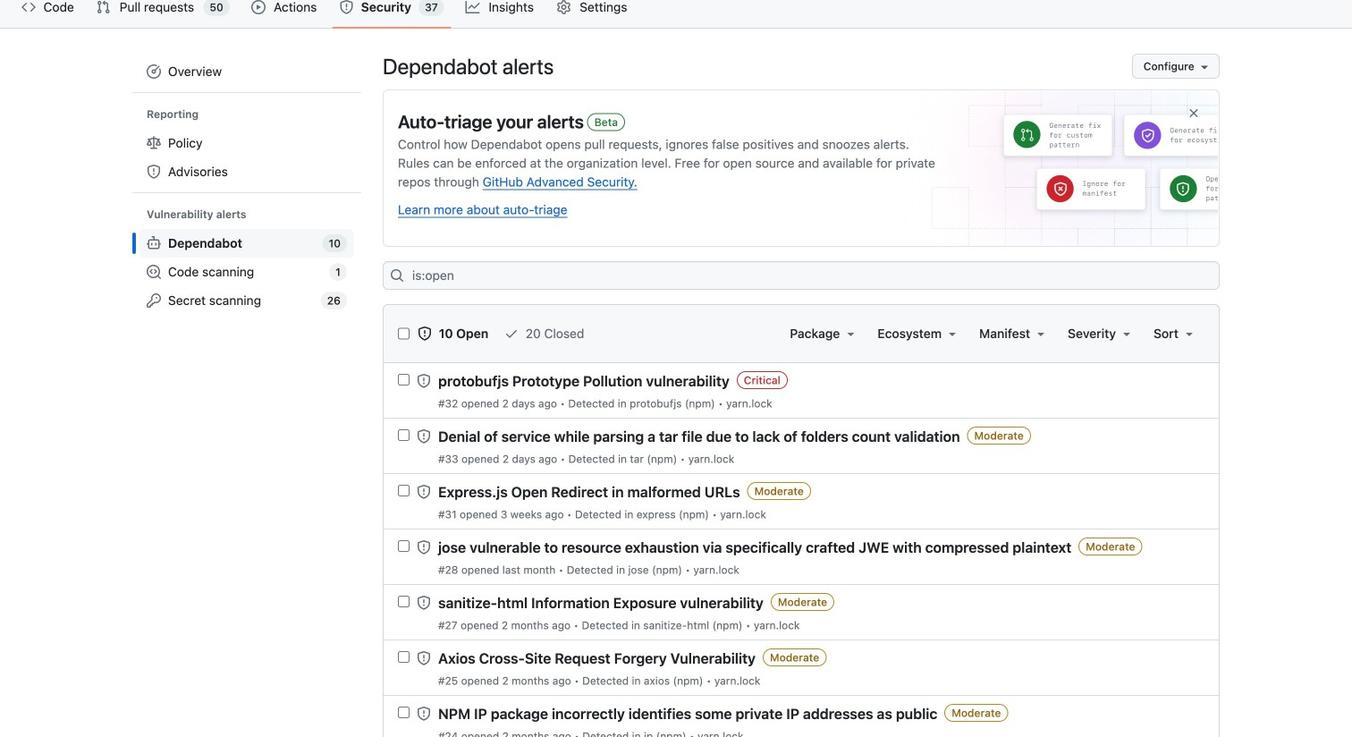 Task type: vqa. For each thing, say whether or not it's contained in the screenshot.
the
no



Task type: locate. For each thing, give the bounding box(es) containing it.
shield image
[[147, 165, 161, 179], [417, 374, 431, 388], [417, 540, 431, 555], [417, 651, 431, 666]]

None checkbox
[[398, 651, 410, 663]]

3 triangle down image from the left
[[1034, 327, 1049, 341]]

close image
[[1187, 106, 1201, 120]]

check image
[[505, 327, 519, 341]]

code image
[[21, 0, 36, 14]]

law image
[[147, 136, 161, 150]]

2 triangle down image from the left
[[946, 327, 960, 341]]

None checkbox
[[398, 374, 410, 386], [398, 429, 410, 441], [398, 485, 410, 497], [398, 540, 410, 552], [398, 596, 410, 607], [398, 707, 410, 718], [398, 374, 410, 386], [398, 429, 410, 441], [398, 485, 410, 497], [398, 540, 410, 552], [398, 596, 410, 607], [398, 707, 410, 718]]

list
[[132, 50, 361, 322]]

triangle down image
[[844, 327, 858, 341], [946, 327, 960, 341], [1034, 327, 1049, 341], [1183, 327, 1197, 341]]

Select all alerts checkbox
[[398, 328, 410, 340]]

codescan image
[[147, 265, 161, 279]]

play image
[[251, 0, 266, 14]]

shield image
[[340, 0, 354, 14], [418, 327, 432, 341], [417, 429, 431, 444], [417, 485, 431, 499], [417, 596, 431, 610], [417, 707, 431, 721]]

None search field
[[383, 261, 1220, 290]]



Task type: describe. For each thing, give the bounding box(es) containing it.
git pull request image
[[96, 0, 110, 14]]

dependabot image
[[147, 236, 161, 250]]

triangle down image
[[1120, 327, 1134, 341]]

meter image
[[147, 64, 161, 79]]

4 triangle down image from the left
[[1183, 327, 1197, 341]]

graph image
[[466, 0, 480, 14]]

Search all Dependabot alerts text field
[[383, 261, 1220, 290]]

gear image
[[557, 0, 571, 14]]

1 triangle down image from the left
[[844, 327, 858, 341]]

key image
[[147, 293, 161, 308]]

search image
[[390, 268, 404, 283]]



